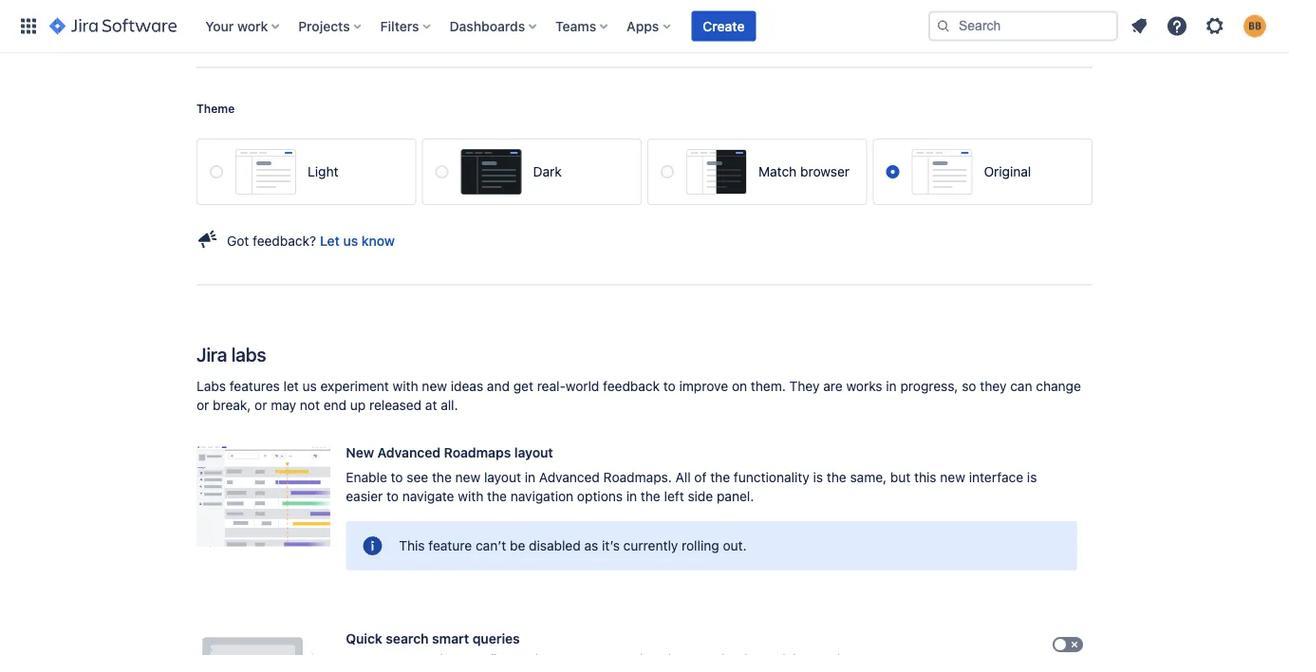 Task type: vqa. For each thing, say whether or not it's contained in the screenshot.
rightmost Spaces
no



Task type: describe. For each thing, give the bounding box(es) containing it.
Search field
[[929, 11, 1119, 41]]

as
[[585, 538, 599, 554]]

teams
[[556, 18, 597, 34]]

light
[[308, 164, 339, 180]]

dashboards button
[[444, 11, 544, 41]]

0 vertical spatial layout
[[515, 445, 553, 461]]

easier
[[346, 489, 383, 505]]

apps button
[[621, 11, 678, 41]]

feedback
[[603, 379, 660, 395]]

they
[[980, 379, 1007, 395]]

side
[[688, 489, 713, 505]]

it's
[[602, 538, 620, 554]]

feature
[[429, 538, 472, 554]]

us for experiment
[[302, 379, 317, 395]]

experiment
[[321, 379, 389, 395]]

roadmaps.
[[604, 470, 672, 486]]

disabled
[[529, 538, 581, 554]]

all.
[[441, 398, 458, 414]]

released
[[369, 398, 422, 414]]

banner containing your work
[[0, 0, 1290, 53]]

your work
[[205, 18, 268, 34]]

improve
[[680, 379, 729, 395]]

at
[[425, 398, 437, 414]]

projects
[[298, 18, 350, 34]]

quick
[[346, 632, 383, 647]]

feedback image
[[197, 228, 219, 251]]

the down roadmaps. at the bottom of page
[[641, 489, 661, 505]]

end
[[324, 398, 347, 414]]

but
[[891, 470, 911, 486]]

the left same,
[[827, 470, 847, 486]]

0 vertical spatial advanced
[[378, 445, 441, 461]]

the up navigate
[[432, 470, 452, 486]]

left
[[664, 489, 684, 505]]

get
[[514, 379, 534, 395]]

know
[[362, 233, 395, 249]]

search image
[[936, 19, 952, 34]]

in inside labs features let us experiment with new ideas and get real-world feedback to improve on them. they are works in progress, so they can change or break, or may not end up released at all.
[[886, 379, 897, 395]]

dark
[[533, 164, 562, 180]]

out.
[[723, 538, 747, 554]]

real-
[[537, 379, 566, 395]]

us for know
[[343, 233, 358, 249]]

new
[[346, 445, 374, 461]]

none image
[[912, 150, 973, 195]]

navigation
[[511, 489, 574, 505]]

jira
[[197, 343, 227, 366]]

filters
[[380, 18, 419, 34]]

all
[[676, 470, 691, 486]]

filters button
[[375, 11, 438, 41]]

create button
[[692, 11, 756, 41]]

not
[[300, 398, 320, 414]]

search
[[386, 632, 429, 647]]

rolling
[[682, 538, 720, 554]]

theme
[[197, 102, 235, 115]]

browser
[[801, 164, 850, 180]]

feedback?
[[253, 233, 316, 249]]

let us know button
[[320, 232, 395, 251]]

create
[[703, 18, 745, 34]]

0 horizontal spatial in
[[525, 470, 536, 486]]

light image
[[236, 150, 296, 195]]

this
[[915, 470, 937, 486]]

let
[[320, 233, 340, 249]]

appswitcher icon image
[[17, 15, 40, 38]]

change
[[1036, 379, 1082, 395]]

see
[[407, 470, 428, 486]]

match
[[759, 164, 797, 180]]

so
[[962, 379, 977, 395]]

2 is from the left
[[1027, 470, 1037, 486]]

features
[[230, 379, 280, 395]]

2 horizontal spatial new
[[941, 470, 966, 486]]

currently
[[624, 538, 678, 554]]

ideas
[[451, 379, 484, 395]]

functionality
[[734, 470, 810, 486]]

can't
[[476, 538, 506, 554]]



Task type: locate. For each thing, give the bounding box(es) containing it.
with up the released
[[393, 379, 418, 395]]

advanced up see
[[378, 445, 441, 461]]

navigate
[[402, 489, 454, 505]]

0 horizontal spatial new
[[422, 379, 447, 395]]

projects button
[[293, 11, 369, 41]]

1 horizontal spatial or
[[255, 398, 267, 414]]

up
[[350, 398, 366, 414]]

is right interface
[[1027, 470, 1037, 486]]

queries
[[473, 632, 520, 647]]

us right let on the top left of the page
[[343, 233, 358, 249]]

got feedback? let us know
[[227, 233, 395, 249]]

in
[[886, 379, 897, 395], [525, 470, 536, 486], [627, 489, 637, 505]]

your profile and settings image
[[1244, 15, 1267, 38]]

this feature can't be disabled as it's currently rolling out.
[[399, 538, 747, 554]]

labs
[[197, 379, 226, 395]]

1 horizontal spatial is
[[1027, 470, 1037, 486]]

your
[[205, 18, 234, 34]]

0 horizontal spatial with
[[393, 379, 418, 395]]

dashboards
[[450, 18, 525, 34]]

smart
[[432, 632, 469, 647]]

0 horizontal spatial advanced
[[378, 445, 441, 461]]

advanced up navigation
[[539, 470, 600, 486]]

enable
[[346, 470, 387, 486]]

0 vertical spatial us
[[343, 233, 358, 249]]

new down roadmaps
[[455, 470, 481, 486]]

0 vertical spatial to
[[664, 379, 676, 395]]

2 horizontal spatial in
[[886, 379, 897, 395]]

1 horizontal spatial us
[[343, 233, 358, 249]]

on
[[732, 379, 747, 395]]

1 horizontal spatial advanced
[[539, 470, 600, 486]]

None radio
[[210, 166, 223, 179], [661, 166, 674, 179], [887, 166, 900, 179], [210, 166, 223, 179], [661, 166, 674, 179], [887, 166, 900, 179]]

progress,
[[901, 379, 959, 395]]

be
[[510, 538, 525, 554]]

jira labs
[[197, 343, 266, 366]]

roadmaps
[[444, 445, 511, 461]]

break,
[[213, 398, 251, 414]]

2 vertical spatial to
[[387, 489, 399, 505]]

and
[[487, 379, 510, 395]]

to
[[664, 379, 676, 395], [391, 470, 403, 486], [387, 489, 399, 505]]

original
[[984, 164, 1032, 180]]

match browser
[[759, 164, 850, 180]]

us
[[343, 233, 358, 249], [302, 379, 317, 395]]

0 vertical spatial in
[[886, 379, 897, 395]]

in up navigation
[[525, 470, 536, 486]]

new advanced roadmaps layout enable to see the new layout in advanced roadmaps. all of the functionality is the same, but this new interface is easier to navigate with the navigation options in the left side panel.
[[346, 445, 1037, 505]]

new up at
[[422, 379, 447, 395]]

or down "features"
[[255, 398, 267, 414]]

quick search smart queries
[[346, 632, 520, 647]]

can
[[1011, 379, 1033, 395]]

works
[[847, 379, 883, 395]]

1 vertical spatial advanced
[[539, 470, 600, 486]]

got
[[227, 233, 249, 249]]

in down roadmaps. at the bottom of page
[[627, 489, 637, 505]]

labs features let us experiment with new ideas and get real-world feedback to improve on them. they are works in progress, so they can change or break, or may not end up released at all.
[[197, 379, 1082, 414]]

dark image
[[461, 150, 522, 195]]

they
[[790, 379, 820, 395]]

1 horizontal spatial with
[[458, 489, 484, 505]]

the left navigation
[[487, 489, 507, 505]]

to inside labs features let us experiment with new ideas and get real-world feedback to improve on them. they are works in progress, so they can change or break, or may not end up released at all.
[[664, 379, 676, 395]]

1 vertical spatial in
[[525, 470, 536, 486]]

0 horizontal spatial or
[[197, 398, 209, 414]]

with inside labs features let us experiment with new ideas and get real-world feedback to improve on them. they are works in progress, so they can change or break, or may not end up released at all.
[[393, 379, 418, 395]]

help image
[[1166, 15, 1189, 38]]

same,
[[850, 470, 887, 486]]

1 horizontal spatial in
[[627, 489, 637, 505]]

notifications image
[[1128, 15, 1151, 38]]

0 vertical spatial with
[[393, 379, 418, 395]]

in right 'works'
[[886, 379, 897, 395]]

to left see
[[391, 470, 403, 486]]

us inside labs features let us experiment with new ideas and get real-world feedback to improve on them. they are works in progress, so they can change or break, or may not end up released at all.
[[302, 379, 317, 395]]

0 horizontal spatial us
[[302, 379, 317, 395]]

let
[[284, 379, 299, 395]]

new
[[422, 379, 447, 395], [455, 470, 481, 486], [941, 470, 966, 486]]

banner
[[0, 0, 1290, 53]]

with
[[393, 379, 418, 395], [458, 489, 484, 505]]

labs
[[232, 343, 266, 366]]

to right the easier
[[387, 489, 399, 505]]

1 vertical spatial layout
[[484, 470, 521, 486]]

1 vertical spatial with
[[458, 489, 484, 505]]

None radio
[[435, 166, 449, 179]]

new right this
[[941, 470, 966, 486]]

layout up navigation
[[515, 445, 553, 461]]

them.
[[751, 379, 786, 395]]

layout down roadmaps
[[484, 470, 521, 486]]

or
[[197, 398, 209, 414], [255, 398, 267, 414]]

may
[[271, 398, 296, 414]]

2 or from the left
[[255, 398, 267, 414]]

primary element
[[11, 0, 929, 53]]

1 vertical spatial us
[[302, 379, 317, 395]]

work
[[237, 18, 268, 34]]

to left "improve"
[[664, 379, 676, 395]]

interface
[[969, 470, 1024, 486]]

are
[[824, 379, 843, 395]]

1 horizontal spatial new
[[455, 470, 481, 486]]

1 is from the left
[[813, 470, 823, 486]]

1 or from the left
[[197, 398, 209, 414]]

1 vertical spatial to
[[391, 470, 403, 486]]

is right functionality
[[813, 470, 823, 486]]

is
[[813, 470, 823, 486], [1027, 470, 1037, 486]]

world
[[566, 379, 600, 395]]

new inside labs features let us experiment with new ideas and get real-world feedback to improve on them. they are works in progress, so they can change or break, or may not end up released at all.
[[422, 379, 447, 395]]

2 vertical spatial in
[[627, 489, 637, 505]]

layout
[[515, 445, 553, 461], [484, 470, 521, 486]]

panel.
[[717, 489, 754, 505]]

this
[[399, 538, 425, 554]]

of
[[695, 470, 707, 486]]

with inside new advanced roadmaps layout enable to see the new layout in advanced roadmaps. all of the functionality is the same, but this new interface is easier to navigate with the navigation options in the left side panel.
[[458, 489, 484, 505]]

or down the labs
[[197, 398, 209, 414]]

with right navigate
[[458, 489, 484, 505]]

advanced
[[378, 445, 441, 461], [539, 470, 600, 486]]

settings image
[[1204, 15, 1227, 38]]

auto image
[[687, 150, 747, 195]]

the right of
[[711, 470, 730, 486]]

your work button
[[200, 11, 287, 41]]

jira software image
[[49, 15, 177, 38], [49, 15, 177, 38]]

apps
[[627, 18, 659, 34]]

teams button
[[550, 11, 616, 41]]

us right let
[[302, 379, 317, 395]]

0 horizontal spatial is
[[813, 470, 823, 486]]

options
[[577, 489, 623, 505]]



